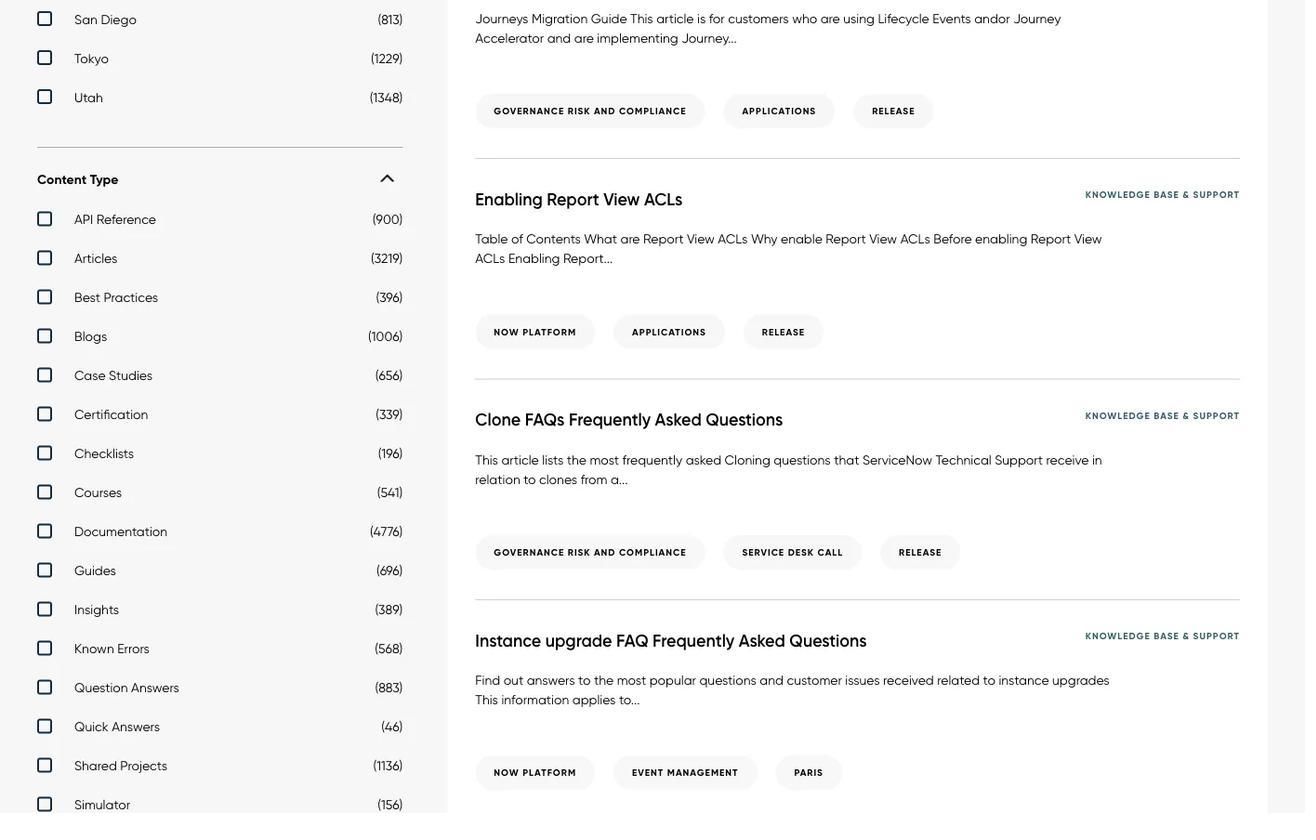 Task type: describe. For each thing, give the bounding box(es) containing it.
information
[[502, 692, 569, 708]]

questions inside 'link'
[[790, 630, 867, 651]]

case
[[74, 368, 106, 383]]

articles
[[74, 250, 117, 266]]

applications for governance risk and compliance
[[743, 105, 817, 117]]

to...
[[619, 692, 640, 708]]

quick answers
[[74, 719, 160, 735]]

contents
[[527, 231, 581, 247]]

report up contents
[[547, 189, 600, 210]]

governance for applications
[[494, 105, 565, 117]]

the inside the this article lists the most frequently asked cloning questions that servicenow technical support receive in relation to clones from a...
[[567, 452, 587, 468]]

faqs
[[525, 410, 565, 430]]

documentation
[[74, 524, 167, 540]]

clones
[[539, 471, 578, 487]]

risk for service desk call
[[568, 547, 591, 559]]

simulator
[[74, 797, 130, 813]]

lifecycle
[[878, 10, 930, 26]]

event
[[632, 767, 664, 779]]

knowledge base & support for asked
[[1086, 630, 1241, 642]]

1 knowledge base & support from the top
[[1086, 189, 1241, 201]]

article inside journeys migration guide this article is for customers who are using lifecycle events andor journey accelerator and are implementing journey...
[[657, 10, 694, 26]]

asked
[[686, 452, 722, 468]]

(396)
[[376, 289, 403, 305]]

(389)
[[375, 602, 403, 618]]

support for instance upgrade faq  frequently asked questions
[[1194, 630, 1241, 642]]

faq
[[617, 630, 649, 651]]

paris
[[795, 767, 824, 779]]

report right what
[[644, 231, 684, 247]]

this article lists the most frequently asked cloning questions that servicenow technical support receive in relation to clones from a...
[[476, 452, 1103, 487]]

upgrades
[[1053, 673, 1110, 688]]

tokyo
[[74, 50, 109, 66]]

relation
[[476, 471, 520, 487]]

enabling
[[976, 231, 1028, 247]]

and inside journeys migration guide this article is for customers who are using lifecycle events andor journey accelerator and are implementing journey...
[[547, 30, 571, 46]]

enabling inside enabling report view acls link
[[476, 189, 543, 210]]

(656)
[[375, 368, 403, 383]]

issues
[[846, 673, 880, 688]]

and down the implementing
[[594, 105, 616, 117]]

asked inside 'link'
[[739, 630, 786, 651]]

who
[[792, 10, 818, 26]]

practices
[[104, 289, 158, 305]]

guides
[[74, 563, 116, 579]]

most inside find out answers to the most popular questions and customer issues received related to instance upgrades this information applies to...
[[617, 673, 646, 688]]

technical
[[936, 452, 992, 468]]

cloning
[[725, 452, 771, 468]]

now platform for instance
[[494, 767, 577, 779]]

known errors
[[74, 641, 150, 657]]

content type
[[37, 171, 119, 187]]

(1006)
[[368, 329, 403, 344]]

& for questions
[[1183, 410, 1190, 422]]

lists
[[542, 452, 564, 468]]

instance
[[476, 630, 541, 651]]

find
[[476, 673, 500, 688]]

journey
[[1014, 10, 1061, 26]]

answers for quick answers
[[112, 719, 160, 735]]

answers for question answers
[[131, 680, 179, 696]]

frequently inside 'clone faqs  frequently asked questions' link
[[569, 410, 651, 430]]

enabling inside table of contents what are report view acls why enable report view acls before enabling report view acls enabling report...
[[509, 251, 560, 266]]

0 vertical spatial asked
[[655, 410, 702, 430]]

platform for report
[[523, 326, 577, 338]]

receive
[[1047, 452, 1089, 468]]

find out answers to the most popular questions and customer issues received related to instance upgrades this information applies to...
[[476, 673, 1110, 708]]

(1348)
[[370, 89, 403, 105]]

before
[[934, 231, 972, 247]]

now for enabling report view acls
[[494, 326, 520, 338]]

projects
[[120, 758, 167, 774]]

report right enabling
[[1031, 231, 1072, 247]]

desk
[[788, 547, 815, 559]]

journeys migration guide this article is for customers who are using lifecycle events andor journey accelerator and are implementing journey...
[[476, 10, 1061, 46]]

(1229)
[[371, 50, 403, 66]]

implementing
[[597, 30, 679, 46]]

enabling report view acls
[[476, 189, 683, 210]]

(4776)
[[370, 524, 403, 540]]

studies
[[109, 368, 153, 383]]

knowledge for questions
[[1086, 410, 1151, 422]]

out
[[504, 673, 524, 688]]

(541)
[[377, 485, 403, 501]]

san diego
[[74, 11, 137, 27]]

applies
[[573, 692, 616, 708]]

courses
[[74, 485, 122, 501]]

case studies
[[74, 368, 153, 383]]

enable
[[781, 231, 823, 247]]

clone faqs  frequently asked questions link
[[476, 410, 821, 431]]

view up what
[[604, 189, 640, 210]]

most inside the this article lists the most frequently asked cloning questions that servicenow technical support receive in relation to clones from a...
[[590, 452, 619, 468]]

question answers
[[74, 680, 179, 696]]

management
[[667, 767, 739, 779]]

received
[[883, 673, 934, 688]]

(696)
[[377, 563, 403, 579]]

instance upgrade faq  frequently asked questions link
[[476, 630, 904, 652]]

known
[[74, 641, 114, 657]]

1 base from the top
[[1154, 189, 1180, 201]]

related
[[938, 673, 980, 688]]

checklists
[[74, 446, 134, 462]]

(883)
[[375, 680, 403, 696]]

errors
[[117, 641, 150, 657]]

of
[[511, 231, 523, 247]]

quick
[[74, 719, 109, 735]]

governance for service desk call
[[494, 547, 565, 559]]

frequently
[[623, 452, 683, 468]]

blogs
[[74, 329, 107, 344]]

are inside table of contents what are report view acls why enable report view acls before enabling report view acls enabling report...
[[621, 231, 640, 247]]

risk for applications
[[568, 105, 591, 117]]



Task type: locate. For each thing, give the bounding box(es) containing it.
1 horizontal spatial the
[[594, 673, 614, 688]]

3 base from the top
[[1154, 630, 1180, 642]]

support for enabling report view acls
[[1194, 189, 1241, 201]]

1 vertical spatial article
[[502, 452, 539, 468]]

now platform up faqs
[[494, 326, 577, 338]]

article up relation
[[502, 452, 539, 468]]

(813)
[[378, 11, 403, 27]]

0 vertical spatial now platform
[[494, 326, 577, 338]]

now platform
[[494, 326, 577, 338], [494, 767, 577, 779]]

2 knowledge from the top
[[1086, 410, 1151, 422]]

1 vertical spatial answers
[[112, 719, 160, 735]]

content
[[37, 171, 87, 187]]

1 vertical spatial release
[[762, 326, 805, 338]]

1 vertical spatial now
[[494, 767, 520, 779]]

2 vertical spatial this
[[476, 692, 498, 708]]

0 vertical spatial article
[[657, 10, 694, 26]]

api
[[74, 211, 93, 227]]

guide
[[591, 10, 627, 26]]

applications down journeys migration guide this article is for customers who are using lifecycle events andor journey accelerator and are implementing journey...
[[743, 105, 817, 117]]

support inside the this article lists the most frequently asked cloning questions that servicenow technical support receive in relation to clones from a...
[[995, 452, 1043, 468]]

enabling up the of
[[476, 189, 543, 210]]

answers down errors
[[131, 680, 179, 696]]

best
[[74, 289, 100, 305]]

0 horizontal spatial are
[[574, 30, 594, 46]]

table
[[476, 231, 508, 247]]

upgrade
[[546, 630, 612, 651]]

1 governance from the top
[[494, 105, 565, 117]]

answers
[[527, 673, 575, 688]]

None checkbox
[[37, 50, 403, 70], [37, 89, 403, 110], [37, 407, 403, 427], [37, 446, 403, 466], [37, 485, 403, 505], [37, 524, 403, 544], [37, 563, 403, 583], [37, 602, 403, 622], [37, 641, 403, 661], [37, 680, 403, 701], [37, 758, 403, 779], [37, 50, 403, 70], [37, 89, 403, 110], [37, 407, 403, 427], [37, 446, 403, 466], [37, 485, 403, 505], [37, 524, 403, 544], [37, 563, 403, 583], [37, 602, 403, 622], [37, 641, 403, 661], [37, 680, 403, 701], [37, 758, 403, 779]]

1 vertical spatial this
[[476, 452, 498, 468]]

0 vertical spatial knowledge
[[1086, 189, 1151, 201]]

(568)
[[375, 641, 403, 657]]

frequently up popular
[[653, 630, 735, 651]]

in
[[1093, 452, 1103, 468]]

shared
[[74, 758, 117, 774]]

best practices
[[74, 289, 158, 305]]

knowledge for asked
[[1086, 630, 1151, 642]]

that
[[834, 452, 860, 468]]

1 vertical spatial most
[[617, 673, 646, 688]]

to left clones
[[524, 471, 536, 487]]

base for asked
[[1154, 630, 1180, 642]]

table of contents what are report view acls why enable report view acls before enabling report view acls enabling report...
[[476, 231, 1103, 266]]

0 vertical spatial enabling
[[476, 189, 543, 210]]

1 vertical spatial compliance
[[619, 547, 687, 559]]

knowledge
[[1086, 189, 1151, 201], [1086, 410, 1151, 422], [1086, 630, 1151, 642]]

the inside find out answers to the most popular questions and customer issues received related to instance upgrades this information applies to...
[[594, 673, 614, 688]]

1 platform from the top
[[523, 326, 577, 338]]

acls inside enabling report view acls link
[[644, 189, 683, 210]]

frequently up "frequently"
[[569, 410, 651, 430]]

0 vertical spatial most
[[590, 452, 619, 468]]

1 horizontal spatial asked
[[739, 630, 786, 651]]

& for asked
[[1183, 630, 1190, 642]]

1 vertical spatial frequently
[[653, 630, 735, 651]]

1 horizontal spatial article
[[657, 10, 694, 26]]

1 horizontal spatial questions
[[790, 630, 867, 651]]

1 vertical spatial &
[[1183, 410, 1190, 422]]

now platform for enabling
[[494, 326, 577, 338]]

this up relation
[[476, 452, 498, 468]]

1 risk from the top
[[568, 105, 591, 117]]

and down from
[[594, 547, 616, 559]]

governance risk and compliance
[[494, 105, 687, 117], [494, 547, 687, 559]]

using
[[844, 10, 875, 26]]

0 vertical spatial release
[[872, 105, 915, 117]]

0 vertical spatial frequently
[[569, 410, 651, 430]]

now up clone
[[494, 326, 520, 338]]

events
[[933, 10, 972, 26]]

1 compliance from the top
[[619, 105, 687, 117]]

migration
[[532, 10, 588, 26]]

0 horizontal spatial questions
[[700, 673, 757, 688]]

are right what
[[621, 231, 640, 247]]

event management
[[632, 767, 739, 779]]

1 vertical spatial risk
[[568, 547, 591, 559]]

0 vertical spatial risk
[[568, 105, 591, 117]]

shared projects
[[74, 758, 167, 774]]

this inside find out answers to the most popular questions and customer issues received related to instance upgrades this information applies to...
[[476, 692, 498, 708]]

3 knowledge from the top
[[1086, 630, 1151, 642]]

1 governance risk and compliance from the top
[[494, 105, 687, 117]]

this up the implementing
[[631, 10, 653, 26]]

0 vertical spatial governance
[[494, 105, 565, 117]]

applications up 'clone faqs  frequently asked questions' link
[[632, 326, 707, 338]]

utah
[[74, 89, 103, 105]]

to
[[524, 471, 536, 487], [578, 673, 591, 688], [984, 673, 996, 688]]

2 compliance from the top
[[619, 547, 687, 559]]

1 vertical spatial the
[[594, 673, 614, 688]]

(46)
[[381, 719, 403, 735]]

instance
[[999, 673, 1049, 688]]

1 horizontal spatial to
[[578, 673, 591, 688]]

view
[[604, 189, 640, 210], [687, 231, 715, 247], [870, 231, 898, 247], [1075, 231, 1103, 247]]

base for questions
[[1154, 410, 1180, 422]]

1 horizontal spatial questions
[[774, 452, 831, 468]]

this down find
[[476, 692, 498, 708]]

question
[[74, 680, 128, 696]]

journey...
[[682, 30, 737, 46]]

(196)
[[378, 446, 403, 462]]

clone
[[476, 410, 521, 430]]

to inside the this article lists the most frequently asked cloning questions that servicenow technical support receive in relation to clones from a...
[[524, 471, 536, 487]]

0 horizontal spatial to
[[524, 471, 536, 487]]

service desk call
[[743, 547, 843, 559]]

knowledge base & support
[[1086, 189, 1241, 201], [1086, 410, 1241, 422], [1086, 630, 1241, 642]]

1 vertical spatial enabling
[[509, 251, 560, 266]]

0 vertical spatial governance risk and compliance
[[494, 105, 687, 117]]

now for instance upgrade faq  frequently asked questions
[[494, 767, 520, 779]]

service
[[743, 547, 785, 559]]

2 vertical spatial base
[[1154, 630, 1180, 642]]

0 horizontal spatial applications
[[632, 326, 707, 338]]

0 horizontal spatial questions
[[706, 410, 783, 430]]

2 governance risk and compliance from the top
[[494, 547, 687, 559]]

2 platform from the top
[[523, 767, 577, 779]]

0 vertical spatial the
[[567, 452, 587, 468]]

1 vertical spatial platform
[[523, 767, 577, 779]]

0 horizontal spatial frequently
[[569, 410, 651, 430]]

1 horizontal spatial applications
[[743, 105, 817, 117]]

certification
[[74, 407, 148, 422]]

article inside the this article lists the most frequently asked cloning questions that servicenow technical support receive in relation to clones from a...
[[502, 452, 539, 468]]

0 horizontal spatial asked
[[655, 410, 702, 430]]

release for clone faqs  frequently asked questions
[[899, 547, 942, 559]]

is
[[697, 10, 706, 26]]

risk down from
[[568, 547, 591, 559]]

and
[[547, 30, 571, 46], [594, 105, 616, 117], [594, 547, 616, 559], [760, 673, 784, 688]]

2 vertical spatial knowledge
[[1086, 630, 1151, 642]]

support for clone faqs  frequently asked questions
[[1194, 410, 1241, 422]]

1 horizontal spatial frequently
[[653, 630, 735, 651]]

0 vertical spatial questions
[[706, 410, 783, 430]]

are right who
[[821, 10, 840, 26]]

most up from
[[590, 452, 619, 468]]

questions left that
[[774, 452, 831, 468]]

1 knowledge from the top
[[1086, 189, 1151, 201]]

None checkbox
[[37, 11, 403, 31], [37, 211, 403, 232], [37, 250, 403, 271], [37, 289, 403, 310], [37, 329, 403, 349], [37, 368, 403, 388], [37, 719, 403, 740], [37, 797, 403, 814], [37, 11, 403, 31], [37, 211, 403, 232], [37, 250, 403, 271], [37, 289, 403, 310], [37, 329, 403, 349], [37, 368, 403, 388], [37, 719, 403, 740], [37, 797, 403, 814]]

compliance down the implementing
[[619, 105, 687, 117]]

platform down report...
[[523, 326, 577, 338]]

article
[[657, 10, 694, 26], [502, 452, 539, 468]]

governance risk and compliance down the implementing
[[494, 105, 687, 117]]

0 horizontal spatial article
[[502, 452, 539, 468]]

asked up find out answers to the most popular questions and customer issues received related to instance upgrades this information applies to...
[[739, 630, 786, 651]]

(3219)
[[371, 250, 403, 266]]

the right lists
[[567, 452, 587, 468]]

platform down "information"
[[523, 767, 577, 779]]

1 vertical spatial governance
[[494, 547, 565, 559]]

are down "migration"
[[574, 30, 594, 46]]

journeys
[[476, 10, 529, 26]]

0 vertical spatial are
[[821, 10, 840, 26]]

2 & from the top
[[1183, 410, 1190, 422]]

2 vertical spatial release
[[899, 547, 942, 559]]

andor
[[975, 10, 1011, 26]]

frequently
[[569, 410, 651, 430], [653, 630, 735, 651]]

governance
[[494, 105, 565, 117], [494, 547, 565, 559]]

call
[[818, 547, 843, 559]]

0 vertical spatial now
[[494, 326, 520, 338]]

2 now platform from the top
[[494, 767, 577, 779]]

the
[[567, 452, 587, 468], [594, 673, 614, 688]]

to up applies
[[578, 673, 591, 688]]

1 vertical spatial applications
[[632, 326, 707, 338]]

insights
[[74, 602, 119, 618]]

report right enable
[[826, 231, 867, 247]]

1 vertical spatial questions
[[700, 673, 757, 688]]

enabling report view acls link
[[476, 189, 720, 211]]

2 base from the top
[[1154, 410, 1180, 422]]

knowledge base & support for questions
[[1086, 410, 1241, 422]]

clone faqs  frequently asked questions
[[476, 410, 783, 430]]

frequently inside instance upgrade faq  frequently asked questions 'link'
[[653, 630, 735, 651]]

0 vertical spatial questions
[[774, 452, 831, 468]]

popular
[[650, 673, 696, 688]]

0 vertical spatial base
[[1154, 189, 1180, 201]]

2 vertical spatial &
[[1183, 630, 1190, 642]]

(156)
[[378, 797, 403, 813]]

governance down clones
[[494, 547, 565, 559]]

0 vertical spatial compliance
[[619, 105, 687, 117]]

governance risk and compliance for service desk call
[[494, 547, 687, 559]]

release
[[872, 105, 915, 117], [762, 326, 805, 338], [899, 547, 942, 559]]

questions inside the this article lists the most frequently asked cloning questions that servicenow technical support receive in relation to clones from a...
[[774, 452, 831, 468]]

why
[[751, 231, 778, 247]]

now platform down "information"
[[494, 767, 577, 779]]

this inside journeys migration guide this article is for customers who are using lifecycle events andor journey accelerator and are implementing journey...
[[631, 10, 653, 26]]

from
[[581, 471, 608, 487]]

1 vertical spatial questions
[[790, 630, 867, 651]]

2 horizontal spatial to
[[984, 673, 996, 688]]

governance down accelerator
[[494, 105, 565, 117]]

(1136)
[[373, 758, 403, 774]]

asked
[[655, 410, 702, 430], [739, 630, 786, 651]]

article left is
[[657, 10, 694, 26]]

view left why
[[687, 231, 715, 247]]

platform
[[523, 326, 577, 338], [523, 767, 577, 779]]

2 now from the top
[[494, 767, 520, 779]]

compliance for service desk call
[[619, 547, 687, 559]]

1 vertical spatial base
[[1154, 410, 1180, 422]]

2 knowledge base & support from the top
[[1086, 410, 1241, 422]]

2 horizontal spatial are
[[821, 10, 840, 26]]

applications for now platform
[[632, 326, 707, 338]]

asked up asked in the bottom of the page
[[655, 410, 702, 430]]

diego
[[101, 11, 137, 27]]

risk up enabling report view acls
[[568, 105, 591, 117]]

instance upgrade faq  frequently asked questions
[[476, 630, 867, 651]]

0 vertical spatial knowledge base & support
[[1086, 189, 1241, 201]]

questions up 'cloning'
[[706, 410, 783, 430]]

answers up projects
[[112, 719, 160, 735]]

acls
[[644, 189, 683, 210], [718, 231, 748, 247], [901, 231, 931, 247], [476, 251, 505, 266]]

to right related
[[984, 673, 996, 688]]

and inside find out answers to the most popular questions and customer issues received related to instance upgrades this information applies to...
[[760, 673, 784, 688]]

2 risk from the top
[[568, 547, 591, 559]]

0 vertical spatial applications
[[743, 105, 817, 117]]

3 & from the top
[[1183, 630, 1190, 642]]

questions
[[774, 452, 831, 468], [700, 673, 757, 688]]

2 vertical spatial knowledge base & support
[[1086, 630, 1241, 642]]

a...
[[611, 471, 628, 487]]

(900)
[[373, 211, 403, 227]]

2 governance from the top
[[494, 547, 565, 559]]

0 horizontal spatial the
[[567, 452, 587, 468]]

1 now platform from the top
[[494, 326, 577, 338]]

1 horizontal spatial are
[[621, 231, 640, 247]]

answers
[[131, 680, 179, 696], [112, 719, 160, 735]]

questions up the customer
[[790, 630, 867, 651]]

1 vertical spatial knowledge base & support
[[1086, 410, 1241, 422]]

view left before
[[870, 231, 898, 247]]

governance risk and compliance for applications
[[494, 105, 687, 117]]

most up to...
[[617, 673, 646, 688]]

2 vertical spatial are
[[621, 231, 640, 247]]

and left the customer
[[760, 673, 784, 688]]

1 vertical spatial asked
[[739, 630, 786, 651]]

enabling down the of
[[509, 251, 560, 266]]

0 vertical spatial platform
[[523, 326, 577, 338]]

reference
[[97, 211, 156, 227]]

view right enabling
[[1075, 231, 1103, 247]]

and down "migration"
[[547, 30, 571, 46]]

1 vertical spatial governance risk and compliance
[[494, 547, 687, 559]]

compliance for applications
[[619, 105, 687, 117]]

now down "information"
[[494, 767, 520, 779]]

most
[[590, 452, 619, 468], [617, 673, 646, 688]]

release for enabling report view acls
[[762, 326, 805, 338]]

1 vertical spatial now platform
[[494, 767, 577, 779]]

governance risk and compliance down from
[[494, 547, 687, 559]]

0 vertical spatial this
[[631, 10, 653, 26]]

0 vertical spatial answers
[[131, 680, 179, 696]]

the up applies
[[594, 673, 614, 688]]

compliance down a...
[[619, 547, 687, 559]]

questions down instance upgrade faq  frequently asked questions 'link'
[[700, 673, 757, 688]]

compliance
[[619, 105, 687, 117], [619, 547, 687, 559]]

1 vertical spatial knowledge
[[1086, 410, 1151, 422]]

0 vertical spatial &
[[1183, 189, 1190, 201]]

1 now from the top
[[494, 326, 520, 338]]

platform for upgrade
[[523, 767, 577, 779]]

1 & from the top
[[1183, 189, 1190, 201]]

questions inside find out answers to the most popular questions and customer issues received related to instance upgrades this information applies to...
[[700, 673, 757, 688]]

1 vertical spatial are
[[574, 30, 594, 46]]

api reference
[[74, 211, 156, 227]]

3 knowledge base & support from the top
[[1086, 630, 1241, 642]]

type
[[90, 171, 119, 187]]

accelerator
[[476, 30, 544, 46]]

customer
[[787, 673, 842, 688]]

enabling
[[476, 189, 543, 210], [509, 251, 560, 266]]

this inside the this article lists the most frequently asked cloning questions that servicenow technical support receive in relation to clones from a...
[[476, 452, 498, 468]]



Task type: vqa. For each thing, say whether or not it's contained in the screenshot.
with
no



